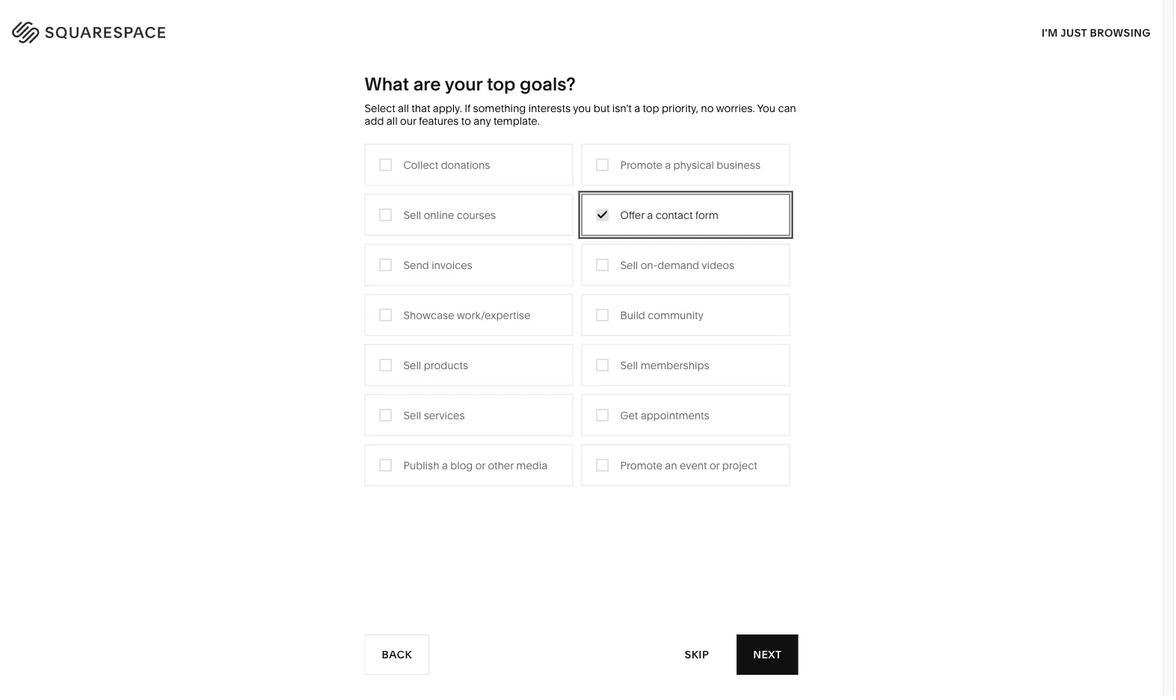 Task type: vqa. For each thing, say whether or not it's contained in the screenshot.
BROWSING
yes



Task type: locate. For each thing, give the bounding box(es) containing it.
work/expertise
[[457, 309, 531, 322]]

0 vertical spatial promote
[[621, 159, 663, 171]]

an left 'event'
[[665, 459, 677, 472]]

just
[[1061, 26, 1088, 39]]

you left the need
[[796, 89, 817, 103]]

started.
[[954, 117, 998, 132]]

priority,
[[662, 102, 699, 115]]

you inside what are your top goals? select all that apply. if something interests you but isn't a top priority, no worries. you can add all our features to any template.
[[573, 102, 591, 115]]

portfolio
[[861, 89, 910, 103]]

sell for sell online courses
[[404, 209, 421, 222]]

to inside what are your top goals? select all that apply. if something interests you but isn't a top priority, no worries. you can add all our features to any template.
[[461, 115, 471, 127]]

contact
[[656, 209, 693, 222]]

& right nature
[[725, 231, 731, 243]]

promote for promote a physical business
[[621, 159, 663, 171]]

make
[[47, 81, 146, 127]]

0 horizontal spatial you
[[573, 102, 591, 115]]

build community
[[621, 309, 704, 322]]

1 horizontal spatial all
[[398, 102, 409, 115]]

sell left the products
[[404, 359, 421, 372]]

& for podcasts
[[564, 253, 571, 266]]

select
[[365, 102, 396, 115]]

offer
[[621, 209, 645, 222]]

promote for promote an event or project
[[621, 459, 663, 472]]

top
[[487, 73, 516, 95], [643, 102, 660, 115]]

promote
[[621, 159, 663, 171], [621, 459, 663, 472]]

interests
[[529, 102, 571, 115]]

something
[[473, 102, 526, 115]]

professional services
[[373, 231, 478, 243]]

0 horizontal spatial all
[[387, 115, 398, 127]]

top right the 'isn't'
[[643, 102, 660, 115]]

1 horizontal spatial an
[[963, 89, 977, 103]]

squarespace logo image
[[30, 19, 183, 41]]

food link
[[373, 298, 414, 311]]

online up professional services link
[[424, 209, 454, 222]]

1 horizontal spatial top
[[643, 102, 660, 115]]

any inside what are your top goals? select all that apply. if something interests you but isn't a top priority, no worries. you can add all our features to any template.
[[474, 115, 491, 127]]

fashion link
[[373, 208, 427, 221]]

isn't
[[613, 102, 632, 115]]

pazari element
[[794, 512, 1116, 696]]

to right features
[[461, 115, 471, 127]]

apply.
[[433, 102, 462, 115]]

1 vertical spatial online
[[424, 209, 454, 222]]

podcasts
[[574, 253, 619, 266]]

can left use in the right top of the page
[[853, 103, 874, 117]]

build
[[621, 309, 646, 322]]

weddings link
[[531, 298, 596, 311]]

0 horizontal spatial online
[[424, 209, 454, 222]]

or right 'event'
[[710, 459, 720, 472]]

or left and
[[1053, 89, 1065, 103]]

showcase work/expertise
[[404, 309, 531, 322]]

& for animals
[[725, 231, 731, 243]]

1 horizontal spatial online
[[980, 89, 1015, 103]]

online
[[980, 89, 1015, 103], [424, 209, 454, 222]]

sell down properties
[[621, 359, 638, 372]]

promote up offer
[[621, 159, 663, 171]]

entertainment link
[[373, 320, 458, 333]]

goals?
[[520, 73, 576, 95]]

0 vertical spatial an
[[963, 89, 977, 103]]

1 vertical spatial top
[[643, 102, 660, 115]]

a
[[852, 89, 859, 103], [1067, 89, 1074, 103], [635, 102, 640, 115], [665, 159, 671, 171], [647, 209, 653, 222], [442, 459, 448, 472]]

home & decor
[[689, 208, 761, 221]]

&
[[722, 208, 728, 221], [725, 231, 731, 243], [564, 253, 571, 266], [433, 276, 440, 288], [588, 320, 595, 333]]

courses
[[457, 209, 496, 222]]

to left get
[[918, 117, 930, 132]]

degraw element
[[48, 512, 370, 696]]

local business
[[373, 253, 446, 266]]

top up something
[[487, 73, 516, 95]]

ease.
[[239, 119, 334, 165]]

you
[[796, 89, 817, 103], [573, 102, 591, 115], [829, 103, 850, 117]]

you left the but
[[573, 102, 591, 115]]

a right the 'isn't'
[[635, 102, 640, 115]]

sell left services
[[404, 409, 421, 422]]

or for publish a blog or other media
[[476, 459, 486, 472]]

you
[[757, 102, 776, 115]]

media
[[531, 253, 562, 266]]

blog
[[451, 459, 473, 472]]

promote down get
[[621, 459, 663, 472]]

real estate & properties link
[[531, 320, 663, 333]]

1 vertical spatial promote
[[621, 459, 663, 472]]

whether
[[745, 89, 794, 103]]

properties
[[597, 320, 648, 333]]

store,
[[1018, 89, 1050, 103]]

squarespace's
[[900, 103, 983, 117]]

log
[[1109, 24, 1131, 36]]

weddings
[[531, 298, 581, 311]]

& right form
[[722, 208, 728, 221]]

or inside whether you need a portfolio website, an online store, or a personal blog, you can use squarespace's customizable and responsive website templates to get started.
[[1053, 89, 1065, 103]]

1 horizontal spatial can
[[853, 103, 874, 117]]

sell
[[404, 209, 421, 222], [621, 259, 638, 272], [404, 359, 421, 372], [621, 359, 638, 372], [404, 409, 421, 422]]

physical
[[674, 159, 714, 171]]

degraw image
[[48, 512, 370, 696]]

in
[[1134, 24, 1145, 36]]

0 horizontal spatial can
[[778, 102, 797, 115]]

can up responsive
[[778, 102, 797, 115]]

1 horizontal spatial any
[[474, 115, 491, 127]]

real
[[531, 320, 553, 333]]

squarespace logo link
[[30, 19, 253, 41]]

to
[[461, 115, 471, 127], [918, 117, 930, 132]]

if
[[465, 102, 471, 115]]

0 horizontal spatial any
[[154, 81, 218, 127]]

0 vertical spatial online
[[980, 89, 1015, 103]]

2 horizontal spatial or
[[1053, 89, 1065, 103]]

appointments
[[641, 409, 710, 422]]

services
[[424, 409, 465, 422]]

sell up professional
[[404, 209, 421, 222]]

fashion
[[373, 208, 412, 221]]

next
[[754, 649, 782, 662]]

1 horizontal spatial or
[[710, 459, 720, 472]]

all left our
[[387, 115, 398, 127]]

whether you need a portfolio website, an online store, or a personal blog, you can use squarespace's customizable and responsive website templates to get started.
[[745, 89, 1087, 132]]

sell products
[[404, 359, 468, 372]]

i'm
[[1042, 26, 1058, 39]]

send
[[404, 259, 429, 272]]

0 horizontal spatial an
[[665, 459, 677, 472]]

media & podcasts link
[[531, 253, 634, 266]]

invoices
[[432, 259, 473, 272]]

0 horizontal spatial to
[[461, 115, 471, 127]]

publish a blog or other media
[[404, 459, 548, 472]]

a right offer
[[647, 209, 653, 222]]

other
[[488, 459, 514, 472]]

you right blog,
[[829, 103, 850, 117]]

1 promote from the top
[[621, 159, 663, 171]]

can inside what are your top goals? select all that apply. if something interests you but isn't a top priority, no worries. you can add all our features to any template.
[[778, 102, 797, 115]]

promote a physical business
[[621, 159, 761, 171]]

lusaka element
[[421, 512, 743, 696]]

2 promote from the top
[[621, 459, 663, 472]]

an up 'started.'
[[963, 89, 977, 103]]

form
[[696, 209, 719, 222]]

can
[[778, 102, 797, 115], [853, 103, 874, 117]]

can inside whether you need a portfolio website, an online store, or a personal blog, you can use squarespace's customizable and responsive website templates to get started.
[[853, 103, 874, 117]]

customizable
[[986, 103, 1062, 117]]

any inside make any template yours with ease.
[[154, 81, 218, 127]]

or right blog
[[476, 459, 486, 472]]

get
[[621, 409, 638, 422]]

& right media
[[564, 253, 571, 266]]

any
[[154, 81, 218, 127], [474, 115, 491, 127]]

skip
[[685, 649, 709, 662]]

nature & animals
[[689, 231, 774, 243]]

0 horizontal spatial or
[[476, 459, 486, 472]]

publish
[[404, 459, 440, 472]]

business
[[717, 159, 761, 171]]

1 horizontal spatial to
[[918, 117, 930, 132]]

sell left the on- at the top of the page
[[621, 259, 638, 272]]

a left blog
[[442, 459, 448, 472]]

lusaka image
[[421, 512, 743, 696]]

pazari image
[[794, 512, 1116, 696]]

fitness
[[689, 253, 724, 266]]

all left that
[[398, 102, 409, 115]]

0 vertical spatial top
[[487, 73, 516, 95]]

restaurants link
[[531, 231, 604, 243]]

or for promote an event or project
[[710, 459, 720, 472]]

online up 'started.'
[[980, 89, 1015, 103]]

& down send invoices
[[433, 276, 440, 288]]



Task type: describe. For each thing, give the bounding box(es) containing it.
offer a contact form
[[621, 209, 719, 222]]

nature
[[689, 231, 722, 243]]

home & decor link
[[689, 208, 776, 221]]

donations
[[441, 159, 490, 171]]

i'm just browsing link
[[1042, 12, 1151, 53]]

what
[[365, 73, 409, 95]]

& for non-
[[433, 276, 440, 288]]

community & non-profits
[[373, 276, 498, 288]]

are
[[413, 73, 441, 95]]

animals
[[734, 231, 774, 243]]

worries.
[[716, 102, 755, 115]]

that
[[412, 102, 430, 115]]

a inside what are your top goals? select all that apply. if something interests you but isn't a top priority, no worries. you can add all our features to any template.
[[635, 102, 640, 115]]

with
[[155, 119, 230, 165]]

browsing
[[1090, 26, 1151, 39]]

local business link
[[373, 253, 461, 266]]

back button
[[365, 635, 429, 676]]

sell for sell memberships
[[621, 359, 638, 372]]

next button
[[737, 635, 799, 676]]

personal
[[745, 103, 795, 117]]

sell for sell products
[[404, 359, 421, 372]]

2 horizontal spatial you
[[829, 103, 850, 117]]

home
[[689, 208, 719, 221]]

videos
[[702, 259, 735, 272]]

website,
[[913, 89, 961, 103]]

media
[[516, 459, 548, 472]]

skip button
[[669, 635, 726, 676]]

sell online courses
[[404, 209, 496, 222]]

online inside whether you need a portfolio website, an online store, or a personal blog, you can use squarespace's customizable and responsive website templates to get started.
[[980, 89, 1015, 103]]

professional services link
[[373, 231, 493, 243]]

& right the estate
[[588, 320, 595, 333]]

sell memberships
[[621, 359, 710, 372]]

template
[[227, 81, 388, 127]]

promote an event or project
[[621, 459, 758, 472]]

a right store,
[[1067, 89, 1074, 103]]

restaurants
[[531, 231, 589, 243]]

community
[[373, 276, 431, 288]]

features
[[419, 115, 459, 127]]

website
[[810, 117, 855, 132]]

community
[[648, 309, 704, 322]]

non-
[[442, 276, 467, 288]]

project
[[722, 459, 758, 472]]

a right the need
[[852, 89, 859, 103]]

collect
[[404, 159, 439, 171]]

demand
[[658, 259, 700, 272]]

blog,
[[798, 103, 827, 117]]

add
[[365, 115, 384, 127]]

1 vertical spatial an
[[665, 459, 677, 472]]

events link
[[531, 276, 579, 288]]

memberships
[[641, 359, 710, 372]]

no
[[701, 102, 714, 115]]

a left physical
[[665, 159, 671, 171]]

event
[[680, 459, 707, 472]]

nature & animals link
[[689, 231, 788, 243]]

community & non-profits link
[[373, 276, 513, 288]]

& for decor
[[722, 208, 728, 221]]

1 horizontal spatial you
[[796, 89, 817, 103]]

sell for sell services
[[404, 409, 421, 422]]

templates
[[858, 117, 915, 132]]

sell services
[[404, 409, 465, 422]]

fitness link
[[689, 253, 739, 266]]

i'm just browsing
[[1042, 26, 1151, 39]]

log             in link
[[1109, 24, 1145, 36]]

0 horizontal spatial top
[[487, 73, 516, 95]]

what are your top goals? select all that apply. if something interests you but isn't a top priority, no worries. you can add all our features to any template.
[[365, 73, 797, 127]]

send invoices
[[404, 259, 473, 272]]

get
[[932, 117, 951, 132]]

media & podcasts
[[531, 253, 619, 266]]

your
[[445, 73, 483, 95]]

and
[[1065, 103, 1087, 117]]

sell for sell on-demand videos
[[621, 259, 638, 272]]

local
[[373, 253, 400, 266]]

template.
[[494, 115, 540, 127]]

products
[[424, 359, 468, 372]]

entertainment
[[373, 320, 443, 333]]

to inside whether you need a portfolio website, an online store, or a personal blog, you can use squarespace's customizable and responsive website templates to get started.
[[918, 117, 930, 132]]

showcase
[[404, 309, 455, 322]]

food
[[373, 298, 399, 311]]

events
[[531, 276, 564, 288]]

back
[[382, 649, 412, 662]]

need
[[820, 89, 849, 103]]

an inside whether you need a portfolio website, an online store, or a personal blog, you can use squarespace's customizable and responsive website templates to get started.
[[963, 89, 977, 103]]

real estate & properties
[[531, 320, 648, 333]]

responsive
[[745, 117, 808, 132]]

but
[[594, 102, 610, 115]]



